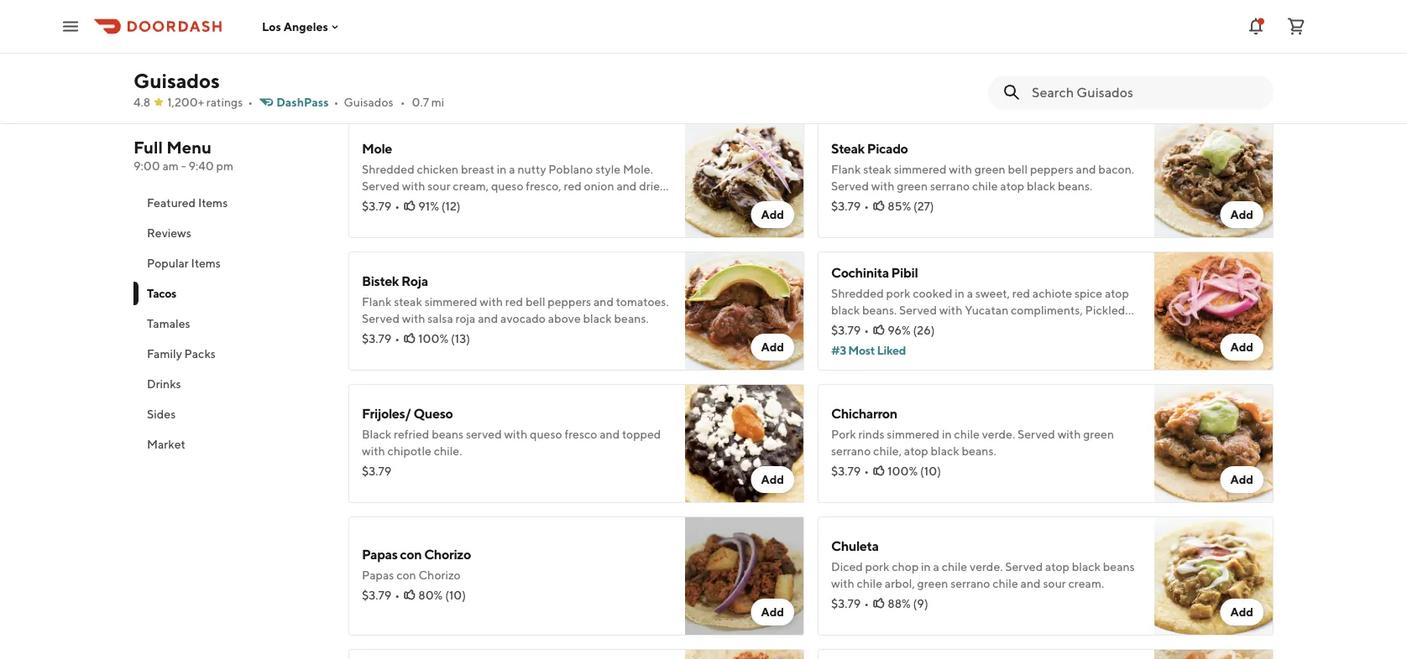 Task type: locate. For each thing, give the bounding box(es) containing it.
$3.79 • left the 85%
[[831, 200, 869, 214]]

serrano up (27)
[[930, 180, 970, 194]]

• right dashpass
[[334, 95, 339, 109]]

chile. down queso
[[434, 445, 462, 459]]

1 vertical spatial cream.
[[1068, 578, 1104, 592]]

red up scale
[[831, 321, 849, 335]]

0 vertical spatial shredded
[[831, 30, 884, 44]]

fajita-style shrimp, onions and bell peppers served with a mild chipotle sour cream.
[[362, 30, 664, 61]]

guisados up mole
[[344, 95, 393, 109]]

cabbage,
[[1089, 30, 1138, 44]]

calabacitas image
[[1155, 650, 1274, 660]]

1 horizontal spatial chile.
[[434, 445, 462, 459]]

•
[[248, 95, 253, 109], [334, 95, 339, 109], [400, 95, 405, 109], [395, 200, 400, 214], [864, 200, 869, 214], [864, 324, 869, 338], [395, 332, 400, 346], [864, 465, 869, 479], [395, 589, 400, 603], [864, 598, 869, 612]]

1 vertical spatial peppers
[[1030, 163, 1074, 177]]

add
[[1230, 76, 1254, 89], [761, 208, 784, 222], [1230, 208, 1254, 222], [761, 341, 784, 355], [1230, 341, 1254, 355], [761, 474, 784, 487], [1230, 474, 1254, 487], [761, 606, 784, 620], [1230, 606, 1254, 620]]

0 vertical spatial serrano
[[930, 180, 970, 194]]

1 horizontal spatial flank
[[831, 163, 861, 177]]

red down poblano
[[564, 180, 582, 194]]

$3.79 down pork
[[831, 465, 861, 479]]

flank inside the steak picado flank steak simmered with green bell peppers and bacon. served with green serrano chile atop black beans.
[[831, 163, 861, 177]]

simmered inside bistek roja flank steak simmered with red bell peppers and tomatoes. served with salsa roja and avocado above black beans.
[[425, 296, 477, 309]]

style left shrimp,
[[396, 30, 422, 44]]

• left the 85%
[[864, 200, 869, 214]]

simmered up chile,
[[887, 428, 940, 442]]

96% (26)
[[888, 324, 935, 338]]

1 vertical spatial simmered
[[425, 296, 477, 309]]

shredded down cochinita
[[831, 287, 884, 301]]

0 vertical spatial 100%
[[418, 332, 449, 346]]

1 vertical spatial sour
[[428, 180, 451, 194]]

2 vertical spatial peppers
[[548, 296, 591, 309]]

with inside mole shredded chicken breast in a nutty poblano style mole. served with sour cream, queso fresco, red onion and dried chile.
[[402, 180, 425, 194]]

0 vertical spatial peppers
[[548, 30, 591, 44]]

0 horizontal spatial beans
[[432, 428, 464, 442]]

$3.79 • up most
[[831, 324, 869, 338]]

1 vertical spatial steak
[[394, 296, 422, 309]]

$3.79 down bistek
[[362, 332, 392, 346]]

$3.79
[[362, 200, 392, 214], [831, 200, 861, 214], [831, 324, 861, 338], [362, 332, 392, 346], [362, 465, 392, 479], [831, 465, 861, 479], [362, 589, 392, 603], [831, 598, 861, 612]]

chile. left 91% at left
[[362, 196, 390, 210]]

sour inside mole shredded chicken breast in a nutty poblano style mole. served with sour cream, queso fresco, red onion and dried chile.
[[428, 180, 451, 194]]

• for mole
[[395, 200, 400, 214]]

0 vertical spatial beans
[[432, 428, 464, 442]]

serrano inside chicharron pork rinds simmered in chile verde. served with green serrano chile, atop black beans.
[[831, 445, 871, 459]]

chicken up the chipotle.
[[886, 30, 928, 44]]

flank down bistek
[[362, 296, 392, 309]]

breast
[[930, 30, 964, 44], [461, 163, 495, 177]]

cochinita
[[831, 265, 889, 281]]

0 horizontal spatial (10)
[[445, 589, 466, 603]]

black inside chicharron pork rinds simmered in chile verde. served with green serrano chile, atop black beans.
[[931, 445, 959, 459]]

1 vertical spatial serrano
[[831, 445, 871, 459]]

shredded inside cochinita pibil shredded pork cooked in a sweet, red achiote spice atop black beans. served with yucatan compliments, pickled red onions and habanero chile. taco defaults at a 3 on scale of 1-10.
[[831, 287, 884, 301]]

queso down nutty
[[491, 180, 524, 194]]

featured items
[[147, 196, 228, 210]]

• left the '88%'
[[864, 598, 869, 612]]

in
[[497, 163, 507, 177], [955, 287, 965, 301], [942, 428, 952, 442], [921, 561, 931, 575]]

simmered up salsa
[[425, 296, 477, 309]]

chicharron image
[[1155, 385, 1274, 504]]

1 horizontal spatial queso
[[530, 428, 562, 442]]

chicken
[[886, 30, 928, 44], [417, 163, 459, 177]]

1 vertical spatial onions
[[851, 321, 887, 335]]

0 vertical spatial pork
[[886, 287, 910, 301]]

cream. inside chuleta diced pork chop in a chile verde. served atop black beans with chile arbol, green serrano  chile and sour cream.
[[1068, 578, 1104, 592]]

served inside bistek roja flank steak simmered with red bell peppers and tomatoes. served with salsa roja and avocado above black beans.
[[362, 312, 400, 326]]

$3.79 • for chuleta
[[831, 598, 869, 612]]

atop
[[1000, 180, 1025, 194], [1105, 287, 1129, 301], [904, 445, 928, 459], [1045, 561, 1070, 575]]

flank
[[831, 163, 861, 177], [362, 296, 392, 309]]

style inside mole shredded chicken breast in a nutty poblano style mole. served with sour cream, queso fresco, red onion and dried chile.
[[595, 163, 621, 177]]

los
[[262, 20, 281, 33]]

1 vertical spatial breast
[[461, 163, 495, 177]]

0 horizontal spatial chicken
[[417, 163, 459, 177]]

shrimp,
[[424, 30, 463, 44]]

2 vertical spatial shredded
[[831, 287, 884, 301]]

papas con chorizo image
[[685, 518, 804, 637]]

chipotle inside the fajita-style shrimp, onions and bell peppers served with a mild chipotle sour cream.
[[388, 47, 431, 61]]

chile inside chicharron pork rinds simmered in chile verde. served with green serrano chile, atop black beans.
[[954, 428, 980, 442]]

0 horizontal spatial cream.
[[459, 47, 495, 61]]

simmered
[[894, 163, 947, 177], [425, 296, 477, 309], [887, 428, 940, 442]]

items inside featured items button
[[198, 196, 228, 210]]

$3.79 • left 91% at left
[[362, 200, 400, 214]]

sour for fajita-
[[434, 47, 457, 61]]

2 vertical spatial chile.
[[434, 445, 462, 459]]

avocado
[[500, 312, 546, 326]]

ratings
[[206, 95, 243, 109]]

0 vertical spatial queso
[[491, 180, 524, 194]]

shredded up chorizo
[[831, 30, 884, 44]]

guisados up 1,200+
[[134, 68, 220, 92]]

style inside the fajita-style shrimp, onions and bell peppers served with a mild chipotle sour cream.
[[396, 30, 422, 44]]

add for picado
[[1230, 208, 1254, 222]]

0 horizontal spatial breast
[[461, 163, 495, 177]]

0 horizontal spatial queso
[[491, 180, 524, 194]]

chile inside shredded chicken breast braised with tomatoes, cabbage, chorizo and chipotle.  served with chipotle chile and avocado.
[[1057, 47, 1082, 61]]

featured
[[147, 196, 196, 210]]

and inside the steak picado flank steak simmered with green bell peppers and bacon. served with green serrano chile atop black beans.
[[1076, 163, 1096, 177]]

0 horizontal spatial served
[[466, 428, 502, 442]]

sides button
[[134, 400, 328, 430]]

cream.
[[459, 47, 495, 61], [1068, 578, 1104, 592]]

and
[[503, 30, 523, 44], [873, 47, 893, 61], [1085, 47, 1105, 61], [1076, 163, 1096, 177], [617, 180, 637, 194], [594, 296, 614, 309], [478, 312, 498, 326], [889, 321, 909, 335], [600, 428, 620, 442], [1021, 578, 1041, 592]]

1 horizontal spatial chicken
[[886, 30, 928, 44]]

beans. inside cochinita pibil shredded pork cooked in a sweet, red achiote spice atop black beans. served with yucatan compliments, pickled red onions and habanero chile. taco defaults at a 3 on scale of 1-10.
[[862, 304, 897, 318]]

0 vertical spatial served
[[594, 30, 630, 44]]

with inside the fajita-style shrimp, onions and bell peppers served with a mild chipotle sour cream.
[[632, 30, 655, 44]]

1 papas from the top
[[362, 547, 398, 563]]

1 horizontal spatial 100%
[[888, 465, 918, 479]]

items right "popular"
[[191, 257, 221, 270]]

steak down picado
[[863, 163, 892, 177]]

and inside frijoles/ queso black refried beans served with queso fresco and topped with chipotle chile. $3.79
[[600, 428, 620, 442]]

in left nutty
[[497, 163, 507, 177]]

0 vertical spatial cream.
[[459, 47, 495, 61]]

cream. inside the fajita-style shrimp, onions and bell peppers served with a mild chipotle sour cream.
[[459, 47, 495, 61]]

flank for bistek
[[362, 296, 392, 309]]

in right chop
[[921, 561, 931, 575]]

1 vertical spatial bell
[[1008, 163, 1028, 177]]

queso
[[413, 406, 453, 422]]

0 vertical spatial onions
[[465, 30, 501, 44]]

nutty
[[518, 163, 546, 177]]

• left '0.7'
[[400, 95, 405, 109]]

0 vertical spatial papas
[[362, 547, 398, 563]]

1 horizontal spatial beans
[[1103, 561, 1135, 575]]

sour inside the fajita-style shrimp, onions and bell peppers served with a mild chipotle sour cream.
[[434, 47, 457, 61]]

chile. inside cochinita pibil shredded pork cooked in a sweet, red achiote spice atop black beans. served with yucatan compliments, pickled red onions and habanero chile. taco defaults at a 3 on scale of 1-10.
[[965, 321, 993, 335]]

0 horizontal spatial 100%
[[418, 332, 449, 346]]

$3.79 • down 'papas con chorizo papas con chorizo'
[[362, 589, 400, 603]]

rinds
[[858, 428, 885, 442]]

a inside the fajita-style shrimp, onions and bell peppers served with a mild chipotle sour cream.
[[658, 30, 664, 44]]

simmered inside the steak picado flank steak simmered with green bell peppers and bacon. served with green serrano chile atop black beans.
[[894, 163, 947, 177]]

85%
[[888, 200, 911, 214]]

family
[[147, 347, 182, 361]]

in right cooked
[[955, 287, 965, 301]]

chicken up 91% (12)
[[417, 163, 459, 177]]

refried
[[394, 428, 429, 442]]

(10) right 80% at the left bottom of page
[[445, 589, 466, 603]]

served
[[944, 47, 982, 61], [362, 180, 400, 194], [831, 180, 869, 194], [899, 304, 937, 318], [362, 312, 400, 326], [1018, 428, 1055, 442], [1005, 561, 1043, 575]]

featured items button
[[134, 188, 328, 218]]

0 vertical spatial (10)
[[920, 465, 941, 479]]

1 vertical spatial 100%
[[888, 465, 918, 479]]

0 horizontal spatial flank
[[362, 296, 392, 309]]

flank inside bistek roja flank steak simmered with red bell peppers and tomatoes. served with salsa roja and avocado above black beans.
[[362, 296, 392, 309]]

steak inside bistek roja flank steak simmered with red bell peppers and tomatoes. served with salsa roja and avocado above black beans.
[[394, 296, 422, 309]]

1 horizontal spatial breast
[[930, 30, 964, 44]]

scale
[[831, 338, 858, 351]]

chipotle inside frijoles/ queso black refried beans served with queso fresco and topped with chipotle chile. $3.79
[[388, 445, 431, 459]]

black inside bistek roja flank steak simmered with red bell peppers and tomatoes. served with salsa roja and avocado above black beans.
[[583, 312, 612, 326]]

and inside mole shredded chicken breast in a nutty poblano style mole. served with sour cream, queso fresco, red onion and dried chile.
[[617, 180, 637, 194]]

pm
[[216, 159, 233, 173]]

serrano
[[930, 180, 970, 194], [831, 445, 871, 459], [951, 578, 990, 592]]

#3
[[831, 344, 846, 358]]

breast inside shredded chicken breast braised with tomatoes, cabbage, chorizo and chipotle.  served with chipotle chile and avocado.
[[930, 30, 964, 44]]

bell for steak picado
[[1008, 163, 1028, 177]]

chipotle down "fajita-"
[[388, 47, 431, 61]]

$3.79 down 'papas con chorizo papas con chorizo'
[[362, 589, 392, 603]]

0 vertical spatial chicken
[[886, 30, 928, 44]]

$3.79 inside frijoles/ queso black refried beans served with queso fresco and topped with chipotle chile. $3.79
[[362, 465, 392, 479]]

0 horizontal spatial style
[[396, 30, 422, 44]]

steak down roja
[[394, 296, 422, 309]]

1 vertical spatial shredded
[[362, 163, 415, 177]]

bell inside bistek roja flank steak simmered with red bell peppers and tomatoes. served with salsa roja and avocado above black beans.
[[526, 296, 545, 309]]

$3.79 down diced
[[831, 598, 861, 612]]

red
[[564, 180, 582, 194], [1012, 287, 1030, 301], [505, 296, 523, 309], [831, 321, 849, 335]]

$3.79 • down bistek
[[362, 332, 400, 346]]

guisados for guisados • 0.7 mi
[[344, 95, 393, 109]]

4.8
[[134, 95, 150, 109]]

$3.79 • for papas con chorizo
[[362, 589, 400, 603]]

bell inside the steak picado flank steak simmered with green bell peppers and bacon. served with green serrano chile atop black beans.
[[1008, 163, 1028, 177]]

steak
[[863, 163, 892, 177], [394, 296, 422, 309]]

1 vertical spatial queso
[[530, 428, 562, 442]]

1 horizontal spatial style
[[595, 163, 621, 177]]

0 vertical spatial items
[[198, 196, 228, 210]]

$3.79 • down pork
[[831, 465, 869, 479]]

chipotle down tomatoes,
[[1010, 47, 1054, 61]]

add button for con
[[751, 600, 794, 627]]

add button for shredded
[[751, 202, 794, 229]]

1 vertical spatial items
[[191, 257, 221, 270]]

black
[[1027, 180, 1056, 194], [831, 304, 860, 318], [583, 312, 612, 326], [931, 445, 959, 459], [1072, 561, 1101, 575]]

in inside chicharron pork rinds simmered in chile verde. served with green serrano chile, atop black beans.
[[942, 428, 952, 442]]

$3.79 • down diced
[[831, 598, 869, 612]]

papas con chorizo papas con chorizo
[[362, 547, 471, 583]]

0 horizontal spatial onions
[[465, 30, 501, 44]]

0 horizontal spatial steak
[[394, 296, 422, 309]]

items inside the 'popular items' button
[[191, 257, 221, 270]]

shredded inside shredded chicken breast braised with tomatoes, cabbage, chorizo and chipotle.  served with chipotle chile and avocado.
[[831, 30, 884, 44]]

beans inside chuleta diced pork chop in a chile verde. served atop black beans with chile arbol, green serrano  chile and sour cream.
[[1103, 561, 1135, 575]]

• left 91% at left
[[395, 200, 400, 214]]

onions up of
[[851, 321, 887, 335]]

bacon.
[[1099, 163, 1134, 177]]

chop
[[892, 561, 919, 575]]

1 vertical spatial guisados
[[344, 95, 393, 109]]

chipotle inside shredded chicken breast braised with tomatoes, cabbage, chorizo and chipotle.  served with chipotle chile and avocado.
[[1010, 47, 1054, 61]]

pork left chop
[[865, 561, 890, 575]]

green inside chicharron pork rinds simmered in chile verde. served with green serrano chile, atop black beans.
[[1083, 428, 1114, 442]]

cochinita pibil image
[[1155, 252, 1274, 372]]

red right sweet,
[[1012, 287, 1030, 301]]

1 vertical spatial flank
[[362, 296, 392, 309]]

$3.79 • for cochinita pibil
[[831, 324, 869, 338]]

0 vertical spatial bell
[[526, 30, 546, 44]]

style up onion
[[595, 163, 621, 177]]

los angeles button
[[262, 20, 342, 33]]

served inside shredded chicken breast braised with tomatoes, cabbage, chorizo and chipotle.  served with chipotle chile and avocado.
[[944, 47, 982, 61]]

breast inside mole shredded chicken breast in a nutty poblano style mole. served with sour cream, queso fresco, red onion and dried chile.
[[461, 163, 495, 177]]

0 vertical spatial flank
[[831, 163, 861, 177]]

1 horizontal spatial cream.
[[1068, 578, 1104, 592]]

0 horizontal spatial guisados
[[134, 68, 220, 92]]

1 vertical spatial verde.
[[970, 561, 1003, 575]]

chile. inside mole shredded chicken breast in a nutty poblano style mole. served with sour cream, queso fresco, red onion and dried chile.
[[362, 196, 390, 210]]

pickled
[[1085, 304, 1125, 318]]

1 horizontal spatial (10)
[[920, 465, 941, 479]]

bell inside the fajita-style shrimp, onions and bell peppers served with a mild chipotle sour cream.
[[526, 30, 546, 44]]

items up reviews button
[[198, 196, 228, 210]]

0 horizontal spatial chile.
[[362, 196, 390, 210]]

1 vertical spatial (10)
[[445, 589, 466, 603]]

beans. inside bistek roja flank steak simmered with red bell peppers and tomatoes. served with salsa roja and avocado above black beans.
[[614, 312, 649, 326]]

1 horizontal spatial onions
[[851, 321, 887, 335]]

chuleta image
[[1155, 518, 1274, 637]]

(10)
[[920, 465, 941, 479], [445, 589, 466, 603]]

0 vertical spatial sour
[[434, 47, 457, 61]]

chorizo image
[[685, 650, 804, 660]]

100% for bistek roja
[[418, 332, 449, 346]]

papas
[[362, 547, 398, 563], [362, 569, 394, 583]]

drinks
[[147, 377, 181, 391]]

black
[[362, 428, 392, 442]]

bistek roja flank steak simmered with red bell peppers and tomatoes. served with salsa roja and avocado above black beans.
[[362, 274, 669, 326]]

steak picado image
[[1155, 120, 1274, 239]]

0 vertical spatial breast
[[930, 30, 964, 44]]

$3.79 for pork
[[831, 465, 861, 479]]

1 horizontal spatial steak
[[863, 163, 892, 177]]

1 vertical spatial beans
[[1103, 561, 1135, 575]]

• left 1-
[[864, 324, 869, 338]]

1 vertical spatial chicken
[[417, 163, 459, 177]]

peppers inside bistek roja flank steak simmered with red bell peppers and tomatoes. served with salsa roja and avocado above black beans.
[[548, 296, 591, 309]]

85% (27)
[[888, 200, 934, 214]]

style
[[396, 30, 422, 44], [595, 163, 621, 177]]

2 horizontal spatial chile.
[[965, 321, 993, 335]]

tomatoes.
[[616, 296, 669, 309]]

0 vertical spatial guisados
[[134, 68, 220, 92]]

breast up 'cream,'
[[461, 163, 495, 177]]

breast up the chipotle.
[[930, 30, 964, 44]]

100% down salsa
[[418, 332, 449, 346]]

chipotle down the refried at the bottom left
[[388, 445, 431, 459]]

market
[[147, 438, 185, 452]]

steak inside the steak picado flank steak simmered with green bell peppers and bacon. served with green serrano chile atop black beans.
[[863, 163, 892, 177]]

with inside cochinita pibil shredded pork cooked in a sweet, red achiote spice atop black beans. served with yucatan compliments, pickled red onions and habanero chile. taco defaults at a 3 on scale of 1-10.
[[939, 304, 963, 318]]

• for bistek roja
[[395, 332, 400, 346]]

chipotle for chicken
[[1010, 47, 1054, 61]]

100% for chicharron
[[888, 465, 918, 479]]

served inside the steak picado flank steak simmered with green bell peppers and bacon. served with green serrano chile atop black beans.
[[831, 180, 869, 194]]

0 items, open order cart image
[[1286, 16, 1306, 37]]

$3.79 for con
[[362, 589, 392, 603]]

red up avocado
[[505, 296, 523, 309]]

1 vertical spatial pork
[[865, 561, 890, 575]]

pork inside chuleta diced pork chop in a chile verde. served atop black beans with chile arbol, green serrano  chile and sour cream.
[[865, 561, 890, 575]]

1 horizontal spatial served
[[594, 30, 630, 44]]

$3.79 left 91% at left
[[362, 200, 392, 214]]

0 vertical spatial steak
[[863, 163, 892, 177]]

• left 80% at the left bottom of page
[[395, 589, 400, 603]]

$3.79 for picado
[[831, 200, 861, 214]]

atop inside cochinita pibil shredded pork cooked in a sweet, red achiote spice atop black beans. served with yucatan compliments, pickled red onions and habanero chile. taco defaults at a 3 on scale of 1-10.
[[1105, 287, 1129, 301]]

0 vertical spatial style
[[396, 30, 422, 44]]

flank down steak
[[831, 163, 861, 177]]

• down rinds
[[864, 465, 869, 479]]

$3.79 •
[[362, 200, 400, 214], [831, 200, 869, 214], [831, 324, 869, 338], [362, 332, 400, 346], [831, 465, 869, 479], [362, 589, 400, 603], [831, 598, 869, 612]]

pork down pibil
[[886, 287, 910, 301]]

at
[[1069, 321, 1079, 335]]

(10) down chicharron pork rinds simmered in chile verde. served with green serrano chile, atop black beans.
[[920, 465, 941, 479]]

in inside mole shredded chicken breast in a nutty poblano style mole. served with sour cream, queso fresco, red onion and dried chile.
[[497, 163, 507, 177]]

0 vertical spatial chile.
[[362, 196, 390, 210]]

$3.79 left the 85%
[[831, 200, 861, 214]]

1 horizontal spatial guisados
[[344, 95, 393, 109]]

91% (12)
[[418, 200, 461, 214]]

96%
[[888, 324, 911, 338]]

open menu image
[[60, 16, 81, 37]]

peppers inside the steak picado flank steak simmered with green bell peppers and bacon. served with green serrano chile atop black beans.
[[1030, 163, 1074, 177]]

1 vertical spatial style
[[595, 163, 621, 177]]

2 vertical spatial bell
[[526, 296, 545, 309]]

onions right shrimp,
[[465, 30, 501, 44]]

2 papas from the top
[[362, 569, 394, 583]]

• for papas con chorizo
[[395, 589, 400, 603]]

in right rinds
[[942, 428, 952, 442]]

a inside mole shredded chicken breast in a nutty poblano style mole. served with sour cream, queso fresco, red onion and dried chile.
[[509, 163, 515, 177]]

add button for roja
[[751, 335, 794, 361]]

1 vertical spatial papas
[[362, 569, 394, 583]]

peppers for steak picado
[[1030, 163, 1074, 177]]

serrano down pork
[[831, 445, 871, 459]]

-
[[181, 159, 186, 173]]

served inside the fajita-style shrimp, onions and bell peppers served with a mild chipotle sour cream.
[[594, 30, 630, 44]]

(13)
[[451, 332, 470, 346]]

10.
[[883, 338, 899, 351]]

$3.79 down black
[[362, 465, 392, 479]]

red inside bistek roja flank steak simmered with red bell peppers and tomatoes. served with salsa roja and avocado above black beans.
[[505, 296, 523, 309]]

0 vertical spatial verde.
[[982, 428, 1015, 442]]

mild
[[362, 47, 385, 61]]

100% down chile,
[[888, 465, 918, 479]]

shredded down mole
[[362, 163, 415, 177]]

mole.
[[623, 163, 653, 177]]

chuleta diced pork chop in a chile verde. served atop black beans with chile arbol, green serrano  chile and sour cream.
[[831, 539, 1135, 592]]

mole
[[362, 141, 392, 157]]

camarones image
[[685, 0, 804, 106]]

2 vertical spatial simmered
[[887, 428, 940, 442]]

• right 'ratings'
[[248, 95, 253, 109]]

• left 100% (13)
[[395, 332, 400, 346]]

1 vertical spatial served
[[466, 428, 502, 442]]

chipotle.
[[895, 47, 942, 61]]

items for featured items
[[198, 196, 228, 210]]

in inside chuleta diced pork chop in a chile verde. served atop black beans with chile arbol, green serrano  chile and sour cream.
[[921, 561, 931, 575]]

arbol,
[[885, 578, 915, 592]]

2 vertical spatial sour
[[1043, 578, 1066, 592]]

angeles
[[284, 20, 328, 33]]

yucatan
[[965, 304, 1009, 318]]

1 vertical spatial chile.
[[965, 321, 993, 335]]

serrano right 'arbol,'
[[951, 578, 990, 592]]

2 vertical spatial serrano
[[951, 578, 990, 592]]

Item Search search field
[[1032, 83, 1260, 102]]

$3.79 for roja
[[362, 332, 392, 346]]

0 vertical spatial simmered
[[894, 163, 947, 177]]

simmered up (27)
[[894, 163, 947, 177]]

chicharron pork rinds simmered in chile verde. served with green serrano chile, atop black beans.
[[831, 406, 1114, 459]]

achiote
[[1033, 287, 1072, 301]]

queso left fresco
[[530, 428, 562, 442]]

chile. down yucatan
[[965, 321, 993, 335]]



Task type: describe. For each thing, give the bounding box(es) containing it.
salsa
[[428, 312, 453, 326]]

$3.79 • for steak picado
[[831, 200, 869, 214]]

1 vertical spatial con
[[396, 569, 416, 583]]

packs
[[184, 347, 216, 361]]

0.7
[[412, 95, 429, 109]]

served inside frijoles/ queso black refried beans served with queso fresco and topped with chipotle chile. $3.79
[[466, 428, 502, 442]]

notification bell image
[[1246, 16, 1266, 37]]

peppers for bistek roja
[[548, 296, 591, 309]]

liked
[[877, 344, 906, 358]]

with inside chuleta diced pork chop in a chile verde. served atop black beans with chile arbol, green serrano  chile and sour cream.
[[831, 578, 855, 592]]

pork inside cochinita pibil shredded pork cooked in a sweet, red achiote spice atop black beans. served with yucatan compliments, pickled red onions and habanero chile. taco defaults at a 3 on scale of 1-10.
[[886, 287, 910, 301]]

100% (13)
[[418, 332, 470, 346]]

(27)
[[914, 200, 934, 214]]

served inside chuleta diced pork chop in a chile verde. served atop black beans with chile arbol, green serrano  chile and sour cream.
[[1005, 561, 1043, 575]]

queso inside frijoles/ queso black refried beans served with queso fresco and topped with chipotle chile. $3.79
[[530, 428, 562, 442]]

in for chicharron
[[942, 428, 952, 442]]

guisados • 0.7 mi
[[344, 95, 444, 109]]

avocado.
[[831, 64, 879, 78]]

dried
[[639, 180, 667, 194]]

tacos
[[147, 287, 176, 301]]

topped
[[622, 428, 661, 442]]

fajita-
[[362, 30, 396, 44]]

(10) for rinds
[[920, 465, 941, 479]]

chile inside the steak picado flank steak simmered with green bell peppers and bacon. served with green serrano chile atop black beans.
[[972, 180, 998, 194]]

green inside chuleta diced pork chop in a chile verde. served atop black beans with chile arbol, green serrano  chile and sour cream.
[[917, 578, 948, 592]]

items for popular items
[[191, 257, 221, 270]]

• for chicharron
[[864, 465, 869, 479]]

tamales button
[[134, 309, 328, 339]]

bell for bistek roja
[[526, 296, 545, 309]]

steak picado flank steak simmered with green bell peppers and bacon. served with green serrano chile atop black beans.
[[831, 141, 1134, 194]]

popular items
[[147, 257, 221, 270]]

full menu 9:00 am - 9:40 pm
[[134, 138, 233, 173]]

• for chuleta
[[864, 598, 869, 612]]

shredded inside mole shredded chicken breast in a nutty poblano style mole. served with sour cream, queso fresco, red onion and dried chile.
[[362, 163, 415, 177]]

red inside mole shredded chicken breast in a nutty poblano style mole. served with sour cream, queso fresco, red onion and dried chile.
[[564, 180, 582, 194]]

serrano inside chuleta diced pork chop in a chile verde. served atop black beans with chile arbol, green serrano  chile and sour cream.
[[951, 578, 990, 592]]

$3.79 for shredded
[[362, 200, 392, 214]]

1,200+ ratings •
[[167, 95, 253, 109]]

with inside chicharron pork rinds simmered in chile verde. served with green serrano chile, atop black beans.
[[1058, 428, 1081, 442]]

mi
[[431, 95, 444, 109]]

dashpass •
[[276, 95, 339, 109]]

family packs
[[147, 347, 216, 361]]

shredded chicken breast braised with tomatoes, cabbage, chorizo and chipotle.  served with chipotle chile and avocado.
[[831, 30, 1138, 78]]

add button for diced
[[1220, 600, 1264, 627]]

chile,
[[873, 445, 902, 459]]

onions inside the fajita-style shrimp, onions and bell peppers served with a mild chipotle sour cream.
[[465, 30, 501, 44]]

am
[[162, 159, 179, 173]]

reviews
[[147, 226, 191, 240]]

add for shredded
[[761, 208, 784, 222]]

bistek roja image
[[685, 252, 804, 372]]

black inside chuleta diced pork chop in a chile verde. served atop black beans with chile arbol, green serrano  chile and sour cream.
[[1072, 561, 1101, 575]]

add for roja
[[761, 341, 784, 355]]

chile. inside frijoles/ queso black refried beans served with queso fresco and topped with chipotle chile. $3.79
[[434, 445, 462, 459]]

verde. inside chuleta diced pork chop in a chile verde. served atop black beans with chile arbol, green serrano  chile and sour cream.
[[970, 561, 1003, 575]]

in for chuleta
[[921, 561, 931, 575]]

steak for picado
[[863, 163, 892, 177]]

served inside chicharron pork rinds simmered in chile verde. served with green serrano chile, atop black beans.
[[1018, 428, 1055, 442]]

serrano inside the steak picado flank steak simmered with green bell peppers and bacon. served with green serrano chile atop black beans.
[[930, 180, 970, 194]]

fresco
[[565, 428, 597, 442]]

roja
[[401, 274, 428, 290]]

market button
[[134, 430, 328, 460]]

on
[[1099, 321, 1113, 335]]

onions inside cochinita pibil shredded pork cooked in a sweet, red achiote spice atop black beans. served with yucatan compliments, pickled red onions and habanero chile. taco defaults at a 3 on scale of 1-10.
[[851, 321, 887, 335]]

of
[[861, 338, 871, 351]]

9:40
[[188, 159, 214, 173]]

(26)
[[913, 324, 935, 338]]

sweet,
[[976, 287, 1010, 301]]

add for queso
[[761, 474, 784, 487]]

diced
[[831, 561, 863, 575]]

dashpass
[[276, 95, 329, 109]]

simmered inside chicharron pork rinds simmered in chile verde. served with green serrano chile, atop black beans.
[[887, 428, 940, 442]]

sides
[[147, 408, 176, 422]]

88%
[[888, 598, 911, 612]]

chipotle for queso
[[388, 445, 431, 459]]

chicken inside shredded chicken breast braised with tomatoes, cabbage, chorizo and chipotle.  served with chipotle chile and avocado.
[[886, 30, 928, 44]]

drinks button
[[134, 369, 328, 400]]

add for diced
[[1230, 606, 1254, 620]]

• for steak picado
[[864, 200, 869, 214]]

full
[[134, 138, 163, 157]]

black inside the steak picado flank steak simmered with green bell peppers and bacon. served with green serrano chile atop black beans.
[[1027, 180, 1056, 194]]

#3 most liked
[[831, 344, 906, 358]]

compliments,
[[1011, 304, 1083, 318]]

chorizo
[[831, 47, 871, 61]]

frijoles/ queso black refried beans served with queso fresco and topped with chipotle chile. $3.79
[[362, 406, 661, 479]]

steak for roja
[[394, 296, 422, 309]]

chuleta
[[831, 539, 879, 555]]

chicken inside mole shredded chicken breast in a nutty poblano style mole. served with sour cream, queso fresco, red onion and dried chile.
[[417, 163, 459, 177]]

popular items button
[[134, 249, 328, 279]]

$3.79 up #3
[[831, 324, 861, 338]]

sour for mole
[[428, 180, 451, 194]]

atop inside chuleta diced pork chop in a chile verde. served atop black beans with chile arbol, green serrano  chile and sour cream.
[[1045, 561, 1070, 575]]

$3.79 • for bistek roja
[[362, 332, 400, 346]]

bistek
[[362, 274, 399, 290]]

roja
[[456, 312, 476, 326]]

frijoles/
[[362, 406, 411, 422]]

9:00
[[134, 159, 160, 173]]

reviews button
[[134, 218, 328, 249]]

onion
[[584, 180, 614, 194]]

tinga image
[[1155, 0, 1274, 106]]

queso inside mole shredded chicken breast in a nutty poblano style mole. served with sour cream, queso fresco, red onion and dried chile.
[[491, 180, 524, 194]]

braised
[[966, 30, 1006, 44]]

simmered for roja
[[425, 296, 477, 309]]

served inside cochinita pibil shredded pork cooked in a sweet, red achiote spice atop black beans. served with yucatan compliments, pickled red onions and habanero chile. taco defaults at a 3 on scale of 1-10.
[[899, 304, 937, 318]]

add button for pork
[[1220, 467, 1264, 494]]

in for mole
[[497, 163, 507, 177]]

defaults
[[1023, 321, 1066, 335]]

picado
[[867, 141, 908, 157]]

sour inside chuleta diced pork chop in a chile verde. served atop black beans with chile arbol, green serrano  chile and sour cream.
[[1043, 578, 1066, 592]]

verde. inside chicharron pork rinds simmered in chile verde. served with green serrano chile, atop black beans.
[[982, 428, 1015, 442]]

cochinita pibil shredded pork cooked in a sweet, red achiote spice atop black beans. served with yucatan compliments, pickled red onions and habanero chile. taco defaults at a 3 on scale of 1-10.
[[831, 265, 1129, 351]]

taco
[[995, 321, 1021, 335]]

0 vertical spatial chorizo
[[424, 547, 471, 563]]

black inside cochinita pibil shredded pork cooked in a sweet, red achiote spice atop black beans. served with yucatan compliments, pickled red onions and habanero chile. taco defaults at a 3 on scale of 1-10.
[[831, 304, 860, 318]]

• for cochinita pibil
[[864, 324, 869, 338]]

100% (10)
[[888, 465, 941, 479]]

add for pork
[[1230, 474, 1254, 487]]

beans inside frijoles/ queso black refried beans served with queso fresco and topped with chipotle chile. $3.79
[[432, 428, 464, 442]]

1 vertical spatial chorizo
[[419, 569, 461, 583]]

family packs button
[[134, 339, 328, 369]]

add button for picado
[[1220, 202, 1264, 229]]

80%
[[418, 589, 443, 603]]

peppers inside the fajita-style shrimp, onions and bell peppers served with a mild chipotle sour cream.
[[548, 30, 591, 44]]

(12)
[[441, 200, 461, 214]]

and inside chuleta diced pork chop in a chile verde. served atop black beans with chile arbol, green serrano  chile and sour cream.
[[1021, 578, 1041, 592]]

mole image
[[685, 120, 804, 239]]

and inside the fajita-style shrimp, onions and bell peppers served with a mild chipotle sour cream.
[[503, 30, 523, 44]]

0 vertical spatial con
[[400, 547, 422, 563]]

habanero
[[912, 321, 962, 335]]

(9)
[[913, 598, 928, 612]]

and inside cochinita pibil shredded pork cooked in a sweet, red achiote spice atop black beans. served with yucatan compliments, pickled red onions and habanero chile. taco defaults at a 3 on scale of 1-10.
[[889, 321, 909, 335]]

add button for queso
[[751, 467, 794, 494]]

3
[[1090, 321, 1097, 335]]

$3.79 • for mole
[[362, 200, 400, 214]]

most
[[848, 344, 875, 358]]

guisados for guisados
[[134, 68, 220, 92]]

mole shredded chicken breast in a nutty poblano style mole. served with sour cream, queso fresco, red onion and dried chile.
[[362, 141, 667, 210]]

atop inside the steak picado flank steak simmered with green bell peppers and bacon. served with green serrano chile atop black beans.
[[1000, 180, 1025, 194]]

$3.79 for diced
[[831, 598, 861, 612]]

88% (9)
[[888, 598, 928, 612]]

atop inside chicharron pork rinds simmered in chile verde. served with green serrano chile, atop black beans.
[[904, 445, 928, 459]]

fresco,
[[526, 180, 561, 194]]

add for con
[[761, 606, 784, 620]]

above
[[548, 312, 581, 326]]

1-
[[874, 338, 883, 351]]

frijoles/ queso image
[[685, 385, 804, 504]]

in inside cochinita pibil shredded pork cooked in a sweet, red achiote spice atop black beans. served with yucatan compliments, pickled red onions and habanero chile. taco defaults at a 3 on scale of 1-10.
[[955, 287, 965, 301]]

steak
[[831, 141, 865, 157]]

pibil
[[891, 265, 918, 281]]

flank for steak
[[831, 163, 861, 177]]

served inside mole shredded chicken breast in a nutty poblano style mole. served with sour cream, queso fresco, red onion and dried chile.
[[362, 180, 400, 194]]

(10) for chorizo
[[445, 589, 466, 603]]

cream,
[[453, 180, 489, 194]]

$3.79 • for chicharron
[[831, 465, 869, 479]]

beans. inside chicharron pork rinds simmered in chile verde. served with green serrano chile, atop black beans.
[[962, 445, 996, 459]]

simmered for picado
[[894, 163, 947, 177]]

beans. inside the steak picado flank steak simmered with green bell peppers and bacon. served with green serrano chile atop black beans.
[[1058, 180, 1093, 194]]

menu
[[166, 138, 212, 157]]

a inside chuleta diced pork chop in a chile verde. served atop black beans with chile arbol, green serrano  chile and sour cream.
[[933, 561, 939, 575]]



Task type: vqa. For each thing, say whether or not it's contained in the screenshot.
the top tuna,
no



